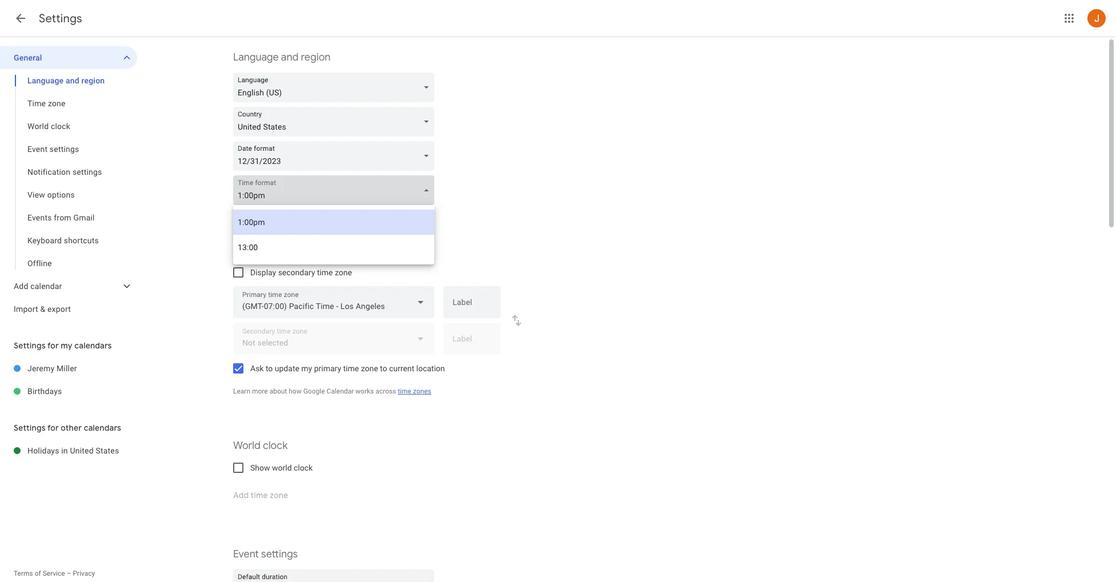 Task type: locate. For each thing, give the bounding box(es) containing it.
for
[[47, 341, 59, 351], [47, 423, 59, 433]]

0 vertical spatial clock
[[51, 122, 70, 131]]

0 vertical spatial world
[[27, 122, 49, 131]]

0 horizontal spatial my
[[61, 341, 72, 351]]

0 vertical spatial time zone
[[27, 99, 66, 108]]

world clock up notification
[[27, 122, 70, 131]]

calendar
[[327, 388, 354, 396]]

time
[[27, 99, 46, 108], [233, 244, 256, 257]]

tree
[[0, 46, 137, 321]]

world
[[272, 464, 292, 473]]

0 horizontal spatial region
[[81, 76, 105, 85]]

go back image
[[14, 11, 27, 25]]

my up miller
[[61, 341, 72, 351]]

settings heading
[[39, 11, 82, 26]]

1 horizontal spatial language and region
[[233, 51, 331, 64]]

1 vertical spatial language and region
[[27, 76, 105, 85]]

ask
[[250, 364, 264, 373]]

privacy
[[73, 570, 95, 578]]

1 vertical spatial region
[[81, 76, 105, 85]]

0 vertical spatial settings
[[39, 11, 82, 26]]

0 vertical spatial world clock
[[27, 122, 70, 131]]

2 vertical spatial time
[[398, 388, 412, 396]]

settings
[[50, 145, 79, 154], [73, 168, 102, 177], [261, 548, 298, 561]]

0 horizontal spatial world clock
[[27, 122, 70, 131]]

1 vertical spatial event
[[233, 548, 259, 561]]

0 vertical spatial event settings
[[27, 145, 79, 154]]

zone
[[48, 99, 66, 108], [258, 244, 281, 257], [335, 268, 352, 277], [361, 364, 378, 373]]

import & export
[[14, 305, 71, 314]]

time up display
[[233, 244, 256, 257]]

clock right world
[[294, 464, 313, 473]]

to right ask
[[266, 364, 273, 373]]

zone down general tree item
[[48, 99, 66, 108]]

zone up display
[[258, 244, 281, 257]]

0 vertical spatial event
[[27, 145, 48, 154]]

display secondary time zone
[[250, 268, 352, 277]]

1 for from the top
[[47, 341, 59, 351]]

0 vertical spatial calendars
[[74, 341, 112, 351]]

holidays in united states tree item
[[0, 440, 137, 462]]

jeremy miller
[[27, 364, 77, 373]]

1 vertical spatial event settings
[[233, 548, 298, 561]]

events
[[27, 213, 52, 222]]

time left zones at left
[[398, 388, 412, 396]]

for for other
[[47, 423, 59, 433]]

time format list box
[[233, 205, 434, 265]]

1:00pm option
[[233, 210, 434, 235]]

zones
[[413, 388, 431, 396]]

world clock inside group
[[27, 122, 70, 131]]

1 horizontal spatial to
[[380, 364, 387, 373]]

time down '13:00' "option"
[[317, 268, 333, 277]]

0 horizontal spatial language and region
[[27, 76, 105, 85]]

ask to update my primary time zone to current location
[[250, 364, 445, 373]]

jeremy miller tree item
[[0, 357, 137, 380]]

time zone down general
[[27, 99, 66, 108]]

0 vertical spatial time
[[27, 99, 46, 108]]

add calendar
[[14, 282, 62, 291]]

0 horizontal spatial event settings
[[27, 145, 79, 154]]

and inside group
[[66, 76, 79, 85]]

1 horizontal spatial clock
[[263, 440, 288, 453]]

service
[[43, 570, 65, 578]]

for up jeremy miller
[[47, 341, 59, 351]]

settings for settings for other calendars
[[14, 423, 46, 433]]

view options
[[27, 190, 75, 200]]

2 vertical spatial clock
[[294, 464, 313, 473]]

1 vertical spatial for
[[47, 423, 59, 433]]

settings right "go back" image
[[39, 11, 82, 26]]

1 horizontal spatial language
[[233, 51, 279, 64]]

language and region inside group
[[27, 76, 105, 85]]

event settings inside group
[[27, 145, 79, 154]]

calendars up states
[[84, 423, 121, 433]]

0 horizontal spatial and
[[66, 76, 79, 85]]

display
[[250, 268, 276, 277]]

0 vertical spatial my
[[61, 341, 72, 351]]

1 vertical spatial world clock
[[233, 440, 288, 453]]

birthdays link
[[27, 380, 137, 403]]

clock up notification settings
[[51, 122, 70, 131]]

general
[[14, 53, 42, 62]]

gmail
[[73, 213, 95, 222]]

holidays in united states link
[[27, 440, 137, 462]]

primary
[[314, 364, 341, 373]]

0 horizontal spatial event
[[27, 145, 48, 154]]

notification
[[27, 168, 70, 177]]

view
[[27, 190, 45, 200]]

13:00 option
[[233, 235, 434, 260]]

0 horizontal spatial time
[[317, 268, 333, 277]]

for for my
[[47, 341, 59, 351]]

region
[[301, 51, 331, 64], [81, 76, 105, 85]]

zone inside group
[[48, 99, 66, 108]]

from
[[54, 213, 71, 222]]

0 vertical spatial region
[[301, 51, 331, 64]]

None field
[[233, 73, 439, 102], [233, 107, 439, 137], [233, 141, 439, 171], [233, 176, 439, 205], [233, 286, 434, 318], [233, 73, 439, 102], [233, 107, 439, 137], [233, 141, 439, 171], [233, 176, 439, 205], [233, 286, 434, 318]]

language
[[233, 51, 279, 64], [27, 76, 64, 85]]

0 vertical spatial and
[[281, 51, 299, 64]]

learn
[[233, 388, 250, 396]]

event settings
[[27, 145, 79, 154], [233, 548, 298, 561]]

0 vertical spatial language
[[233, 51, 279, 64]]

my
[[61, 341, 72, 351], [301, 364, 312, 373]]

time down general
[[27, 99, 46, 108]]

1 horizontal spatial time zone
[[233, 244, 281, 257]]

0 vertical spatial language and region
[[233, 51, 331, 64]]

0 vertical spatial for
[[47, 341, 59, 351]]

settings up jeremy
[[14, 341, 46, 351]]

location
[[416, 364, 445, 373]]

1 horizontal spatial world
[[233, 440, 261, 453]]

1 vertical spatial time zone
[[233, 244, 281, 257]]

keyboard
[[27, 236, 62, 245]]

export
[[47, 305, 71, 314]]

world clock up the show
[[233, 440, 288, 453]]

1 horizontal spatial and
[[281, 51, 299, 64]]

shortcuts
[[64, 236, 99, 245]]

settings for my calendars
[[14, 341, 112, 351]]

calendars for settings for my calendars
[[74, 341, 112, 351]]

my right update
[[301, 364, 312, 373]]

0 horizontal spatial language
[[27, 76, 64, 85]]

2 vertical spatial settings
[[14, 423, 46, 433]]

2 vertical spatial settings
[[261, 548, 298, 561]]

0 horizontal spatial world
[[27, 122, 49, 131]]

group
[[0, 69, 137, 275]]

offline
[[27, 259, 52, 268]]

time right primary
[[343, 364, 359, 373]]

time zone
[[27, 99, 66, 108], [233, 244, 281, 257]]

calendars
[[74, 341, 112, 351], [84, 423, 121, 433]]

clock
[[51, 122, 70, 131], [263, 440, 288, 453], [294, 464, 313, 473]]

settings up holidays
[[14, 423, 46, 433]]

time
[[317, 268, 333, 277], [343, 364, 359, 373], [398, 388, 412, 396]]

google
[[303, 388, 325, 396]]

1 horizontal spatial event settings
[[233, 548, 298, 561]]

1 vertical spatial settings
[[14, 341, 46, 351]]

1 vertical spatial my
[[301, 364, 312, 373]]

and
[[281, 51, 299, 64], [66, 76, 79, 85]]

0 horizontal spatial time zone
[[27, 99, 66, 108]]

clock up show world clock
[[263, 440, 288, 453]]

learn more about how google calendar works across time zones
[[233, 388, 431, 396]]

miller
[[57, 364, 77, 373]]

in
[[61, 446, 68, 456]]

world up notification
[[27, 122, 49, 131]]

1 horizontal spatial event
[[233, 548, 259, 561]]

zone up the works
[[361, 364, 378, 373]]

calendars up jeremy miller tree item
[[74, 341, 112, 351]]

world up the show
[[233, 440, 261, 453]]

1 vertical spatial settings
[[73, 168, 102, 177]]

world clock
[[27, 122, 70, 131], [233, 440, 288, 453]]

2 for from the top
[[47, 423, 59, 433]]

language and region
[[233, 51, 331, 64], [27, 76, 105, 85]]

world
[[27, 122, 49, 131], [233, 440, 261, 453]]

terms of service link
[[14, 570, 65, 578]]

add
[[14, 282, 28, 291]]

–
[[67, 570, 71, 578]]

1 vertical spatial clock
[[263, 440, 288, 453]]

1 horizontal spatial my
[[301, 364, 312, 373]]

1 vertical spatial and
[[66, 76, 79, 85]]

1 vertical spatial world
[[233, 440, 261, 453]]

1 vertical spatial time
[[233, 244, 256, 257]]

event
[[27, 145, 48, 154], [233, 548, 259, 561]]

1 horizontal spatial world clock
[[233, 440, 288, 453]]

settings for settings for my calendars
[[14, 341, 46, 351]]

1 vertical spatial language
[[27, 76, 64, 85]]

0 vertical spatial time
[[317, 268, 333, 277]]

notification settings
[[27, 168, 102, 177]]

1 vertical spatial time
[[343, 364, 359, 373]]

2 horizontal spatial clock
[[294, 464, 313, 473]]

time zone up display
[[233, 244, 281, 257]]

to left the current
[[380, 364, 387, 373]]

0 horizontal spatial time
[[27, 99, 46, 108]]

settings
[[39, 11, 82, 26], [14, 341, 46, 351], [14, 423, 46, 433]]

for left other
[[47, 423, 59, 433]]

birthdays tree item
[[0, 380, 137, 403]]

0 horizontal spatial clock
[[51, 122, 70, 131]]

to
[[266, 364, 273, 373], [380, 364, 387, 373]]

1 vertical spatial calendars
[[84, 423, 121, 433]]

0 horizontal spatial to
[[266, 364, 273, 373]]



Task type: vqa. For each thing, say whether or not it's contained in the screenshot.
Service
yes



Task type: describe. For each thing, give the bounding box(es) containing it.
privacy link
[[73, 570, 95, 578]]

time zones link
[[398, 388, 431, 396]]

1 horizontal spatial region
[[301, 51, 331, 64]]

terms
[[14, 570, 33, 578]]

keyboard shortcuts
[[27, 236, 99, 245]]

world inside group
[[27, 122, 49, 131]]

holidays
[[27, 446, 59, 456]]

zone down '13:00' "option"
[[335, 268, 352, 277]]

current
[[389, 364, 415, 373]]

show world clock
[[250, 464, 313, 473]]

holidays in united states
[[27, 446, 119, 456]]

time inside group
[[27, 99, 46, 108]]

group containing language and region
[[0, 69, 137, 275]]

united
[[70, 446, 94, 456]]

settings for other calendars
[[14, 423, 121, 433]]

terms of service – privacy
[[14, 570, 95, 578]]

Label for primary time zone. text field
[[453, 298, 492, 314]]

general tree item
[[0, 46, 137, 69]]

2 to from the left
[[380, 364, 387, 373]]

states
[[96, 446, 119, 456]]

tree containing general
[[0, 46, 137, 321]]

works
[[356, 388, 374, 396]]

about
[[270, 388, 287, 396]]

other
[[61, 423, 82, 433]]

1 to from the left
[[266, 364, 273, 373]]

how
[[289, 388, 302, 396]]

settings for settings
[[39, 11, 82, 26]]

calendar
[[30, 282, 62, 291]]

more
[[252, 388, 268, 396]]

1 horizontal spatial time
[[233, 244, 256, 257]]

show
[[250, 464, 270, 473]]

options
[[47, 190, 75, 200]]

1 horizontal spatial time
[[343, 364, 359, 373]]

region inside group
[[81, 76, 105, 85]]

across
[[376, 388, 396, 396]]

update
[[275, 364, 299, 373]]

import
[[14, 305, 38, 314]]

event inside group
[[27, 145, 48, 154]]

language inside group
[[27, 76, 64, 85]]

2 horizontal spatial time
[[398, 388, 412, 396]]

&
[[40, 305, 45, 314]]

Label for secondary time zone. text field
[[453, 335, 492, 351]]

0 vertical spatial settings
[[50, 145, 79, 154]]

calendars for settings for other calendars
[[84, 423, 121, 433]]

birthdays
[[27, 387, 62, 396]]

secondary
[[278, 268, 315, 277]]

settings for my calendars tree
[[0, 357, 137, 403]]

clock inside group
[[51, 122, 70, 131]]

jeremy
[[27, 364, 54, 373]]

of
[[35, 570, 41, 578]]

events from gmail
[[27, 213, 95, 222]]



